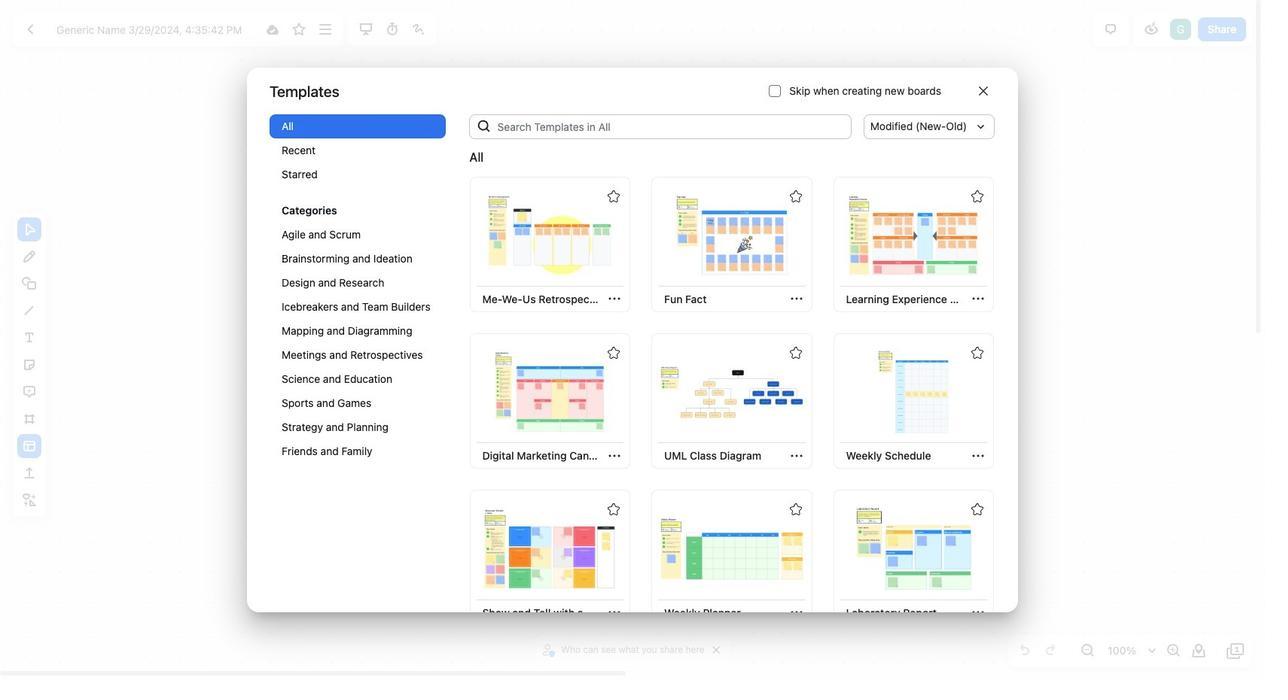 Task type: vqa. For each thing, say whether or not it's contained in the screenshot.
product information navigation
no



Task type: describe. For each thing, give the bounding box(es) containing it.
zoom out image
[[1079, 643, 1097, 661]]

thumbnail for digital marketing canvas image
[[478, 350, 622, 435]]

card for template show and tell with a twist element
[[470, 491, 631, 627]]

categories element
[[270, 115, 446, 479]]

dashboard image
[[22, 20, 40, 38]]

card for template digital marketing canvas element
[[470, 334, 631, 470]]

thumbnail for me-we-us retrospective image
[[478, 193, 622, 278]]

thumbnail for fun fact image
[[660, 193, 804, 278]]

0 horizontal spatial close image
[[713, 647, 721, 655]]

card for template weekly schedule element
[[834, 334, 994, 470]]

star this whiteboard image for card for template weekly schedule element
[[972, 347, 984, 359]]

Search Templates in All text field
[[492, 115, 852, 139]]

timer image
[[384, 20, 402, 38]]

card for template me-we-us retrospective element
[[470, 177, 631, 313]]

star this whiteboard image for card for template learning experience canvas element
[[972, 190, 984, 202]]

thumbnail for show and tell with a twist image
[[478, 507, 622, 592]]

thumbnail for uml class diagram image
[[660, 350, 804, 435]]

Document name text field
[[45, 17, 258, 41]]

thumbnail for weekly schedule image
[[842, 350, 986, 435]]

thumbnail for laboratory report image
[[842, 507, 986, 592]]

thumbnail for weekly planner image
[[660, 507, 804, 592]]



Task type: locate. For each thing, give the bounding box(es) containing it.
zoom in image
[[1165, 643, 1183, 661]]

star this whiteboard image for card for template me-we-us retrospective element
[[608, 190, 620, 202]]

star this whiteboard image inside card for template me-we-us retrospective element
[[608, 190, 620, 202]]

status
[[470, 148, 484, 166]]

star this whiteboard image inside card for template learning experience canvas element
[[972, 190, 984, 202]]

star this whiteboard image
[[790, 190, 802, 202], [790, 347, 802, 359], [790, 504, 802, 516], [972, 504, 984, 516]]

star this whiteboard image for thumbnail for uml class diagram
[[790, 347, 802, 359]]

star this whiteboard image for thumbnail for laboratory report
[[972, 504, 984, 516]]

0 vertical spatial close image
[[979, 87, 988, 96]]

star this whiteboard image inside card for template digital marketing canvas element
[[608, 347, 620, 359]]

card for template fun fact element
[[652, 177, 812, 313]]

laser image
[[410, 20, 428, 38]]

thumbnail for learning experience canvas image
[[842, 193, 986, 278]]

star this whiteboard image inside card for template weekly schedule element
[[972, 347, 984, 359]]

star this whiteboard image inside card for template uml class diagram element
[[790, 347, 802, 359]]

card for template weekly planner element
[[652, 491, 812, 627]]

pages image
[[1227, 643, 1245, 661]]

star this whiteboard image for card for template digital marketing canvas element
[[608, 347, 620, 359]]

comment panel image
[[1102, 20, 1120, 38]]

star this whiteboard image inside card for template fun fact element
[[790, 190, 802, 202]]

card for template uml class diagram element
[[652, 334, 812, 470]]

star this whiteboard image inside card for template show and tell with a twist element
[[608, 504, 620, 516]]

star this whiteboard image inside card for template weekly planner element
[[790, 504, 802, 516]]

1 vertical spatial close image
[[713, 647, 721, 655]]

star this whiteboard image
[[290, 20, 308, 38], [608, 190, 620, 202], [972, 190, 984, 202], [608, 347, 620, 359], [972, 347, 984, 359], [608, 504, 620, 516]]

more options image
[[316, 20, 335, 38]]

star this whiteboard image for 'thumbnail for weekly planner'
[[790, 504, 802, 516]]

star this whiteboard image for card for template show and tell with a twist element
[[608, 504, 620, 516]]

close image
[[979, 87, 988, 96], [713, 647, 721, 655]]

card for template learning experience canvas element
[[834, 177, 994, 313]]

card for template laboratory report element
[[834, 491, 994, 627]]

presentation image
[[357, 20, 375, 38]]

list item
[[1169, 17, 1193, 41]]

list
[[1169, 17, 1193, 41]]

1 horizontal spatial close image
[[979, 87, 988, 96]]

star this whiteboard image for the thumbnail for fun fact
[[790, 190, 802, 202]]

star this whiteboard image inside card for template laboratory report "element"
[[972, 504, 984, 516]]



